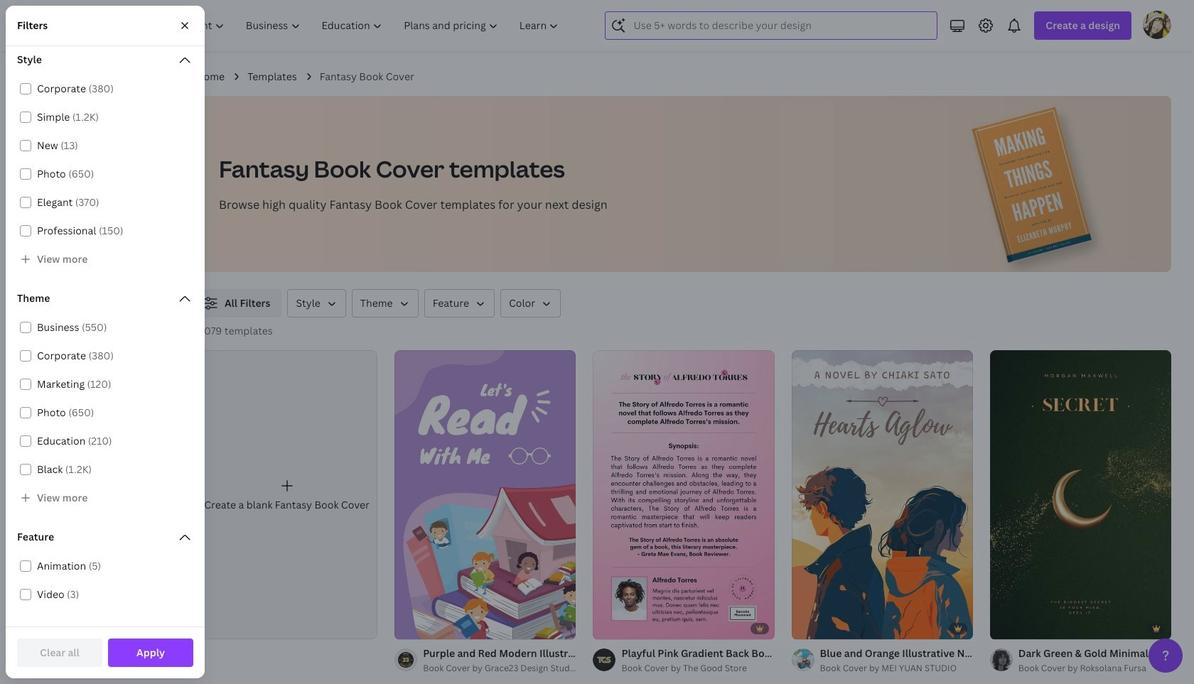 Task type: describe. For each thing, give the bounding box(es) containing it.
top level navigation element
[[125, 11, 571, 40]]

purple and red modern illustrative kids book cover image
[[395, 350, 576, 640]]

playful pink gradient back book cover image
[[593, 350, 775, 640]]

create a blank fantasy book cover element
[[196, 351, 378, 640]]



Task type: vqa. For each thing, say whether or not it's contained in the screenshot.
fantasy book cover templates image
yes



Task type: locate. For each thing, give the bounding box(es) containing it.
None search field
[[605, 11, 938, 40]]

blue and orange illustrative novel collage book cover image
[[792, 350, 973, 640]]

fantasy book cover templates image
[[937, 96, 1172, 272], [972, 107, 1093, 263]]

dark green & gold minimal moon 3d illustration book cover image
[[990, 350, 1172, 640]]



